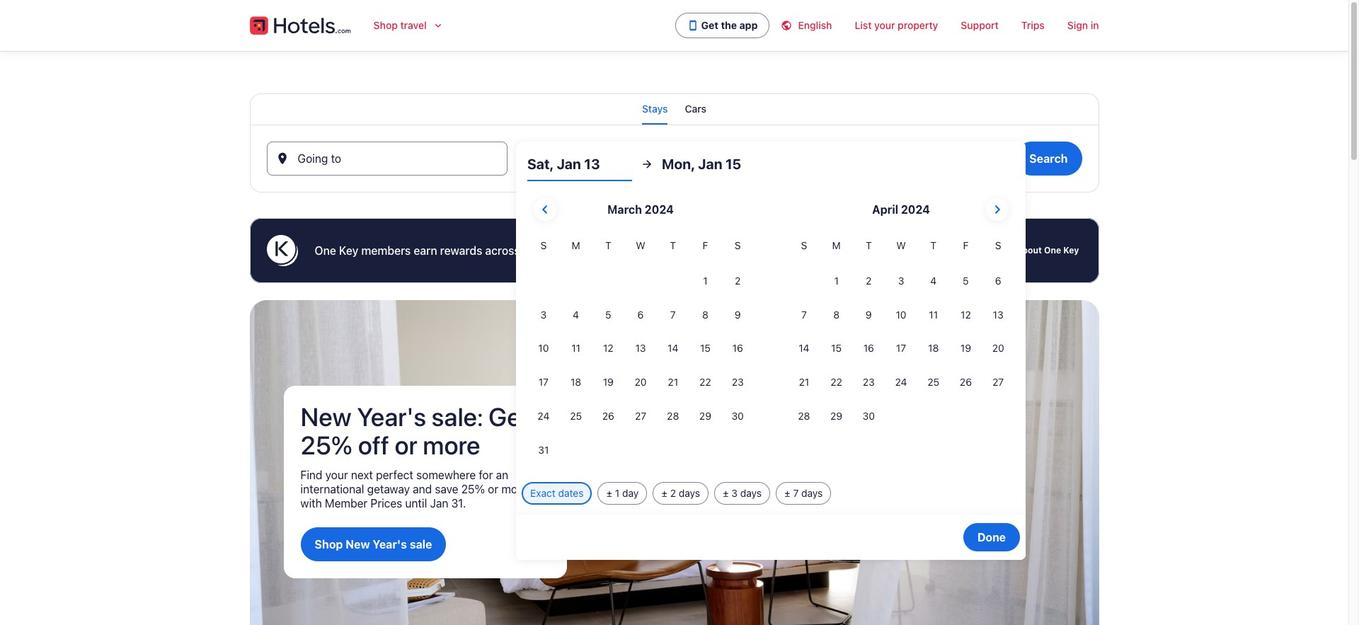 Task type: locate. For each thing, give the bounding box(es) containing it.
0 vertical spatial 19 button
[[950, 333, 983, 365]]

more inside find your next perfect somewhere for an international getaway and save 25% or more with member prices until jan 31.
[[502, 483, 528, 496]]

2 21 from the left
[[799, 376, 810, 388]]

22 for second 22 button from the right
[[700, 376, 712, 388]]

2 f from the left
[[964, 239, 969, 251]]

2 horizontal spatial days
[[802, 487, 823, 499]]

0 horizontal spatial 11 button
[[560, 333, 592, 365]]

12 inside april 2024 element
[[961, 309, 972, 321]]

1 vertical spatial 27 button
[[625, 400, 657, 433]]

1 w from the left
[[636, 239, 646, 251]]

15 inside april 2024 element
[[832, 342, 842, 354]]

3 days from the left
[[802, 487, 823, 499]]

21 inside march 2024 element
[[668, 376, 679, 388]]

0 horizontal spatial 12
[[603, 342, 614, 354]]

5 button
[[950, 265, 983, 297], [592, 299, 625, 331]]

26 button
[[950, 366, 983, 399], [592, 400, 625, 433]]

0 horizontal spatial 7
[[671, 309, 676, 321]]

get up 31 button
[[489, 402, 529, 432]]

0 vertical spatial 17 button
[[885, 333, 918, 365]]

1 vertical spatial 4 button
[[560, 299, 592, 331]]

10 button
[[885, 299, 918, 331], [528, 333, 560, 365]]

26 button inside april 2024 element
[[950, 366, 983, 399]]

17 inside march 2024 element
[[539, 376, 549, 388]]

more inside new year's sale: get 25% off or more
[[423, 430, 480, 460]]

0 horizontal spatial 25%
[[301, 430, 353, 460]]

list
[[855, 19, 872, 31]]

3 button
[[885, 265, 918, 297], [528, 299, 560, 331]]

2 1 button from the left
[[821, 265, 853, 297]]

m
[[572, 239, 581, 251], [833, 239, 841, 251]]

days for ± 2 days
[[679, 487, 700, 499]]

8
[[703, 309, 709, 321], [834, 309, 840, 321]]

2 ± from the left
[[662, 487, 668, 499]]

next month image
[[989, 201, 1006, 218]]

your right list
[[875, 19, 896, 31]]

m inside april 2024 element
[[833, 239, 841, 251]]

shop for shop new year's sale
[[315, 538, 343, 551]]

get right download the app button icon
[[702, 19, 719, 31]]

31
[[539, 444, 549, 456]]

6 inside april 2024 element
[[996, 275, 1002, 287]]

0 horizontal spatial 18 button
[[560, 366, 592, 399]]

2024 right april
[[901, 203, 931, 216]]

27
[[993, 376, 1005, 388], [635, 410, 647, 422]]

0 vertical spatial 26 button
[[950, 366, 983, 399]]

1 horizontal spatial 30
[[863, 410, 875, 422]]

your
[[875, 19, 896, 31], [326, 469, 348, 482]]

17
[[897, 342, 907, 354], [539, 376, 549, 388]]

year's up perfect
[[357, 402, 426, 432]]

1 button for march 2024
[[690, 265, 722, 297]]

9
[[735, 309, 741, 321], [866, 309, 872, 321]]

1 horizontal spatial 25
[[928, 376, 940, 388]]

f inside march 2024 element
[[703, 239, 709, 251]]

mon,
[[662, 156, 695, 172]]

0 vertical spatial 12
[[961, 309, 972, 321]]

1 horizontal spatial 21
[[799, 376, 810, 388]]

2 s from the left
[[735, 239, 741, 251]]

22 for 1st 22 button from right
[[831, 376, 843, 388]]

1 16 from the left
[[733, 342, 744, 354]]

more
[[423, 430, 480, 460], [502, 483, 528, 496]]

1 horizontal spatial 4
[[931, 275, 937, 287]]

2 29 button from the left
[[821, 400, 853, 433]]

jan
[[557, 156, 581, 172], [699, 156, 723, 172], [548, 158, 566, 171], [592, 158, 610, 171], [430, 497, 449, 510]]

member
[[325, 497, 368, 510]]

tab list containing stays
[[250, 93, 1100, 125]]

22 inside march 2024 element
[[700, 376, 712, 388]]

1 horizontal spatial m
[[833, 239, 841, 251]]

2 22 from the left
[[831, 376, 843, 388]]

f
[[703, 239, 709, 251], [964, 239, 969, 251]]

2 horizontal spatial 2
[[866, 275, 872, 287]]

2024
[[645, 203, 674, 216], [901, 203, 931, 216]]

application containing march 2024
[[528, 193, 1015, 468]]

20
[[993, 342, 1005, 354], [635, 376, 647, 388]]

1 horizontal spatial 17
[[897, 342, 907, 354]]

f right "vrbo"
[[703, 239, 709, 251]]

±
[[607, 487, 613, 499], [662, 487, 668, 499], [723, 487, 729, 499], [785, 487, 791, 499]]

tab list inside "new year's sale: get 25% off or more" 'main content'
[[250, 93, 1100, 125]]

save
[[435, 483, 459, 496]]

12 for left 12 button
[[603, 342, 614, 354]]

1 horizontal spatial 29 button
[[821, 400, 853, 433]]

2 button
[[722, 265, 754, 297], [853, 265, 885, 297]]

1 horizontal spatial get
[[702, 19, 719, 31]]

1 horizontal spatial 2 button
[[853, 265, 885, 297]]

2 9 from the left
[[866, 309, 872, 321]]

2 button for march 2024
[[722, 265, 754, 297]]

5 for the right the 5 button
[[963, 275, 969, 287]]

2 15 button from the left
[[821, 333, 853, 365]]

more up somewhere
[[423, 430, 480, 460]]

26 inside april 2024 element
[[960, 376, 972, 388]]

new left off
[[301, 402, 352, 432]]

1 horizontal spatial 23
[[863, 376, 875, 388]]

0 horizontal spatial 9 button
[[722, 299, 754, 331]]

1 button for april 2024
[[821, 265, 853, 297]]

17 button
[[885, 333, 918, 365], [528, 366, 560, 399]]

7 inside march 2024 element
[[671, 309, 676, 321]]

2024 right the march
[[645, 203, 674, 216]]

shop down member
[[315, 538, 343, 551]]

for
[[479, 469, 493, 482]]

0 horizontal spatial 13 button
[[625, 333, 657, 365]]

new
[[301, 402, 352, 432], [346, 538, 370, 551]]

1 vertical spatial 6 button
[[625, 299, 657, 331]]

list your property link
[[844, 11, 950, 40]]

2 2 button from the left
[[853, 265, 885, 297]]

5 inside april 2024 element
[[963, 275, 969, 287]]

2 w from the left
[[897, 239, 906, 251]]

27 inside april 2024 element
[[993, 376, 1005, 388]]

days for ± 7 days
[[802, 487, 823, 499]]

5 for the left the 5 button
[[606, 309, 612, 321]]

0 vertical spatial 4
[[931, 275, 937, 287]]

1 horizontal spatial 5
[[963, 275, 969, 287]]

0 vertical spatial 25%
[[301, 430, 353, 460]]

your inside find your next perfect somewhere for an international getaway and save 25% or more with member prices until jan 31.
[[326, 469, 348, 482]]

± right ± 3 days
[[785, 487, 791, 499]]

or inside find your next perfect somewhere for an international getaway and save 25% or more with member prices until jan 31.
[[488, 483, 499, 496]]

25% up find
[[301, 430, 353, 460]]

± for ± 7 days
[[785, 487, 791, 499]]

11 inside april 2024 element
[[930, 309, 939, 321]]

3 s from the left
[[801, 239, 808, 251]]

13 button inside april 2024 element
[[983, 299, 1015, 331]]

jan 13 - jan 15
[[548, 158, 625, 171]]

2 28 from the left
[[798, 410, 811, 422]]

key right about
[[1064, 245, 1080, 256]]

6
[[996, 275, 1002, 287], [638, 309, 644, 321]]

29
[[700, 410, 712, 422], [831, 410, 843, 422]]

1 vertical spatial more
[[502, 483, 528, 496]]

1 23 from the left
[[732, 376, 744, 388]]

sign
[[1068, 19, 1089, 31]]

± right ± 2 days
[[723, 487, 729, 499]]

25% inside find your next perfect somewhere for an international getaway and save 25% or more with member prices until jan 31.
[[462, 483, 485, 496]]

0 horizontal spatial 2 button
[[722, 265, 754, 297]]

4 ± from the left
[[785, 487, 791, 499]]

1 horizontal spatial 20
[[993, 342, 1005, 354]]

2024 for march 2024
[[645, 203, 674, 216]]

new down member
[[346, 538, 370, 551]]

± left day at the left of page
[[607, 487, 613, 499]]

1 horizontal spatial 2024
[[901, 203, 931, 216]]

1 t from the left
[[606, 239, 612, 251]]

one inside "link"
[[1045, 245, 1062, 256]]

shop inside shop travel dropdown button
[[374, 19, 398, 31]]

f for march 2024
[[703, 239, 709, 251]]

and
[[637, 244, 657, 257], [413, 483, 432, 496]]

29 inside april 2024 element
[[831, 410, 843, 422]]

2 14 from the left
[[799, 342, 810, 354]]

1 vertical spatial 26
[[603, 410, 615, 422]]

application
[[528, 193, 1015, 468]]

6 for 6 button to the right
[[996, 275, 1002, 287]]

1 horizontal spatial 28
[[798, 410, 811, 422]]

1 horizontal spatial or
[[488, 483, 499, 496]]

2 days from the left
[[741, 487, 762, 499]]

1 horizontal spatial 22 button
[[821, 366, 853, 399]]

5 inside march 2024 element
[[606, 309, 612, 321]]

± right day at the left of page
[[662, 487, 668, 499]]

key
[[339, 244, 359, 257], [1064, 245, 1080, 256]]

2 29 from the left
[[831, 410, 843, 422]]

1 horizontal spatial 6
[[996, 275, 1002, 287]]

until
[[405, 497, 427, 510]]

0 horizontal spatial 17 button
[[528, 366, 560, 399]]

key left members
[[339, 244, 359, 257]]

0 horizontal spatial 28 button
[[657, 400, 690, 433]]

1 1 button from the left
[[690, 265, 722, 297]]

1 2 button from the left
[[722, 265, 754, 297]]

3 inside april 2024 element
[[899, 275, 905, 287]]

2 for april 2024
[[866, 275, 872, 287]]

± for ± 2 days
[[662, 487, 668, 499]]

1 horizontal spatial key
[[1064, 245, 1080, 256]]

6 button
[[983, 265, 1015, 297], [625, 299, 657, 331]]

16 inside march 2024 element
[[733, 342, 744, 354]]

1 vertical spatial 26 button
[[592, 400, 625, 433]]

0 horizontal spatial 26
[[603, 410, 615, 422]]

0 vertical spatial 24
[[896, 376, 908, 388]]

3 t from the left
[[866, 239, 872, 251]]

1 horizontal spatial w
[[897, 239, 906, 251]]

2 2024 from the left
[[901, 203, 931, 216]]

3 ± from the left
[[723, 487, 729, 499]]

1 horizontal spatial 25%
[[462, 483, 485, 496]]

learn about one key link
[[989, 239, 1083, 262]]

24 for bottom 24 button
[[538, 410, 550, 422]]

directional image
[[641, 158, 654, 171]]

1 horizontal spatial 1
[[704, 275, 708, 287]]

1 vertical spatial year's
[[373, 538, 407, 551]]

2 22 button from the left
[[821, 366, 853, 399]]

shop left travel
[[374, 19, 398, 31]]

1 7 button from the left
[[657, 299, 690, 331]]

rewards
[[440, 244, 483, 257]]

1 29 from the left
[[700, 410, 712, 422]]

7 for 2nd 7 button from the left
[[802, 309, 807, 321]]

days left ± 3 days
[[679, 487, 700, 499]]

16 inside april 2024 element
[[864, 342, 875, 354]]

12 inside march 2024 element
[[603, 342, 614, 354]]

2
[[735, 275, 741, 287], [866, 275, 872, 287], [671, 487, 676, 499]]

year's left sale
[[373, 538, 407, 551]]

24 button
[[885, 366, 918, 399], [528, 400, 560, 433]]

year's
[[357, 402, 426, 432], [373, 538, 407, 551]]

1 22 from the left
[[700, 376, 712, 388]]

1 f from the left
[[703, 239, 709, 251]]

0 vertical spatial 27
[[993, 376, 1005, 388]]

26 inside march 2024 element
[[603, 410, 615, 422]]

2 16 button from the left
[[853, 333, 885, 365]]

get
[[702, 19, 719, 31], [489, 402, 529, 432]]

1 ± from the left
[[607, 487, 613, 499]]

1 for march 2024
[[704, 275, 708, 287]]

your for list
[[875, 19, 896, 31]]

1 horizontal spatial 18 button
[[918, 333, 950, 365]]

app
[[740, 19, 758, 31]]

1 days from the left
[[679, 487, 700, 499]]

4 button
[[918, 265, 950, 297], [560, 299, 592, 331]]

1 horizontal spatial 24
[[896, 376, 908, 388]]

1 horizontal spatial and
[[637, 244, 657, 257]]

0 horizontal spatial 1
[[615, 487, 620, 499]]

1 30 from the left
[[732, 410, 744, 422]]

1 8 from the left
[[703, 309, 709, 321]]

0 horizontal spatial more
[[423, 430, 480, 460]]

0 horizontal spatial 25
[[570, 410, 582, 422]]

25% down for
[[462, 483, 485, 496]]

and left "vrbo"
[[637, 244, 657, 257]]

your up international at the left of the page
[[326, 469, 348, 482]]

sale
[[410, 538, 432, 551]]

1 horizontal spatial 12
[[961, 309, 972, 321]]

1 horizontal spatial 14
[[799, 342, 810, 354]]

3 inside march 2024 element
[[541, 309, 547, 321]]

11 for the right 11 button
[[930, 309, 939, 321]]

2 8 from the left
[[834, 309, 840, 321]]

days right ± 3 days
[[802, 487, 823, 499]]

11 inside march 2024 element
[[572, 342, 581, 354]]

9 inside march 2024 element
[[735, 309, 741, 321]]

more down an
[[502, 483, 528, 496]]

0 vertical spatial your
[[875, 19, 896, 31]]

6 inside march 2024 element
[[638, 309, 644, 321]]

march 2024 element
[[528, 238, 754, 468]]

0 horizontal spatial 4
[[573, 309, 579, 321]]

1 14 from the left
[[668, 342, 679, 354]]

2 30 button from the left
[[853, 400, 885, 433]]

18 button
[[918, 333, 950, 365], [560, 366, 592, 399]]

and up until in the bottom left of the page
[[413, 483, 432, 496]]

1 28 from the left
[[667, 410, 679, 422]]

1 horizontal spatial 4 button
[[918, 265, 950, 297]]

1 horizontal spatial 2
[[735, 275, 741, 287]]

12
[[961, 309, 972, 321], [603, 342, 614, 354]]

2 14 button from the left
[[788, 333, 821, 365]]

1 inside april 2024 element
[[835, 275, 839, 287]]

sat, jan 13
[[528, 156, 600, 172]]

0 horizontal spatial or
[[395, 430, 418, 460]]

2 23 from the left
[[863, 376, 875, 388]]

2 23 button from the left
[[853, 366, 885, 399]]

w down april 2024
[[897, 239, 906, 251]]

shop inside shop new year's sale link
[[315, 538, 343, 551]]

w for april
[[897, 239, 906, 251]]

0 horizontal spatial 27 button
[[625, 400, 657, 433]]

or up perfect
[[395, 430, 418, 460]]

0 horizontal spatial 17
[[539, 376, 549, 388]]

w left "vrbo"
[[636, 239, 646, 251]]

2 16 from the left
[[864, 342, 875, 354]]

0 horizontal spatial 14
[[668, 342, 679, 354]]

0 horizontal spatial 27
[[635, 410, 647, 422]]

1 vertical spatial 3
[[541, 309, 547, 321]]

new year's sale: get 25% off or more
[[301, 402, 529, 460]]

9 button
[[722, 299, 754, 331], [853, 299, 885, 331]]

16
[[733, 342, 744, 354], [864, 342, 875, 354]]

w inside march 2024 element
[[636, 239, 646, 251]]

shop travel button
[[362, 11, 455, 40]]

t
[[606, 239, 612, 251], [670, 239, 676, 251], [866, 239, 872, 251], [931, 239, 937, 251]]

support
[[961, 19, 999, 31]]

2 m from the left
[[833, 239, 841, 251]]

0 vertical spatial 6
[[996, 275, 1002, 287]]

0 vertical spatial 24 button
[[885, 366, 918, 399]]

0 vertical spatial 12 button
[[950, 299, 983, 331]]

f left learn
[[964, 239, 969, 251]]

4
[[931, 275, 937, 287], [573, 309, 579, 321]]

one right about
[[1045, 245, 1062, 256]]

f inside april 2024 element
[[964, 239, 969, 251]]

1 horizontal spatial 27 button
[[983, 366, 1015, 399]]

15 button
[[690, 333, 722, 365], [821, 333, 853, 365]]

0 horizontal spatial 26 button
[[592, 400, 625, 433]]

13 inside march 2024 element
[[636, 342, 646, 354]]

prices
[[371, 497, 402, 510]]

23
[[732, 376, 744, 388], [863, 376, 875, 388]]

18 inside march 2024 element
[[571, 376, 582, 388]]

1 21 from the left
[[668, 376, 679, 388]]

1 15 button from the left
[[690, 333, 722, 365]]

1 9 button from the left
[[722, 299, 754, 331]]

25
[[928, 376, 940, 388], [570, 410, 582, 422]]

2 8 button from the left
[[821, 299, 853, 331]]

0 horizontal spatial 15 button
[[690, 333, 722, 365]]

1 vertical spatial or
[[488, 483, 499, 496]]

travel
[[401, 19, 427, 31]]

1 m from the left
[[572, 239, 581, 251]]

done
[[978, 531, 1007, 544]]

7 inside april 2024 element
[[802, 309, 807, 321]]

23 inside march 2024 element
[[732, 376, 744, 388]]

days left ± 7 days
[[741, 487, 762, 499]]

hotels logo image
[[250, 14, 351, 37]]

19
[[961, 342, 972, 354], [603, 376, 614, 388]]

1 horizontal spatial 26 button
[[950, 366, 983, 399]]

3
[[899, 275, 905, 287], [541, 309, 547, 321], [732, 487, 738, 499]]

25 inside march 2024 element
[[570, 410, 582, 422]]

11 button
[[918, 299, 950, 331], [560, 333, 592, 365]]

0 horizontal spatial 6
[[638, 309, 644, 321]]

2 for march 2024
[[735, 275, 741, 287]]

m for march 2024
[[572, 239, 581, 251]]

0 vertical spatial 3
[[899, 275, 905, 287]]

1 9 from the left
[[735, 309, 741, 321]]

jan inside find your next perfect somewhere for an international getaway and save 25% or more with member prices until jan 31.
[[430, 497, 449, 510]]

± for ± 1 day
[[607, 487, 613, 499]]

26 button inside march 2024 element
[[592, 400, 625, 433]]

f for april 2024
[[964, 239, 969, 251]]

m inside march 2024 element
[[572, 239, 581, 251]]

2 30 from the left
[[863, 410, 875, 422]]

w
[[636, 239, 646, 251], [897, 239, 906, 251]]

w inside april 2024 element
[[897, 239, 906, 251]]

24
[[896, 376, 908, 388], [538, 410, 550, 422]]

5
[[963, 275, 969, 287], [606, 309, 612, 321]]

12 button inside april 2024 element
[[950, 299, 983, 331]]

22 inside april 2024 element
[[831, 376, 843, 388]]

or
[[395, 430, 418, 460], [488, 483, 499, 496]]

30
[[732, 410, 744, 422], [863, 410, 875, 422]]

31.
[[452, 497, 466, 510]]

0 vertical spatial or
[[395, 430, 418, 460]]

25% inside new year's sale: get 25% off or more
[[301, 430, 353, 460]]

0 vertical spatial 6 button
[[983, 265, 1015, 297]]

tab list
[[250, 93, 1100, 125]]

sat, jan 13 button
[[528, 147, 633, 181]]

4 inside march 2024 element
[[573, 309, 579, 321]]

or down for
[[488, 483, 499, 496]]

1 horizontal spatial 25 button
[[918, 366, 950, 399]]

0 horizontal spatial 30
[[732, 410, 744, 422]]

expedia,
[[523, 244, 568, 257]]

international
[[301, 483, 364, 496]]

± 7 days
[[785, 487, 823, 499]]

0 horizontal spatial 1 button
[[690, 265, 722, 297]]

16 for 2nd 16 button from right
[[733, 342, 744, 354]]

1 2024 from the left
[[645, 203, 674, 216]]

0 horizontal spatial 20 button
[[625, 366, 657, 399]]

1 inside march 2024 element
[[704, 275, 708, 287]]

2 horizontal spatial 1
[[835, 275, 839, 287]]

1 horizontal spatial 14 button
[[788, 333, 821, 365]]

mon, jan 15 button
[[662, 147, 767, 181]]

one left members
[[315, 244, 336, 257]]

2 button for april 2024
[[853, 265, 885, 297]]

10
[[896, 309, 907, 321], [539, 342, 549, 354]]

1 vertical spatial 4
[[573, 309, 579, 321]]

1
[[704, 275, 708, 287], [835, 275, 839, 287], [615, 487, 620, 499]]

0 vertical spatial 26
[[960, 376, 972, 388]]

days
[[679, 487, 700, 499], [741, 487, 762, 499], [802, 487, 823, 499]]

4 t from the left
[[931, 239, 937, 251]]

13 button
[[983, 299, 1015, 331], [625, 333, 657, 365]]

1 vertical spatial 12 button
[[592, 333, 625, 365]]

done button
[[964, 523, 1021, 552]]

21
[[668, 376, 679, 388], [799, 376, 810, 388]]

4 inside april 2024 element
[[931, 275, 937, 287]]

1 vertical spatial new
[[346, 538, 370, 551]]

14 inside march 2024 element
[[668, 342, 679, 354]]

your for find
[[326, 469, 348, 482]]

1 horizontal spatial 18
[[929, 342, 939, 354]]

1 horizontal spatial 23 button
[[853, 366, 885, 399]]

1 vertical spatial your
[[326, 469, 348, 482]]



Task type: vqa. For each thing, say whether or not it's contained in the screenshot.
leftmost 29
yes



Task type: describe. For each thing, give the bounding box(es) containing it.
19 inside march 2024 element
[[603, 376, 614, 388]]

2 21 button from the left
[[788, 366, 821, 399]]

23 inside april 2024 element
[[863, 376, 875, 388]]

0 horizontal spatial 5 button
[[592, 299, 625, 331]]

shop new year's sale link
[[301, 528, 447, 562]]

1 vertical spatial 20 button
[[625, 366, 657, 399]]

18 inside april 2024 element
[[929, 342, 939, 354]]

march
[[608, 203, 642, 216]]

get the app link
[[675, 13, 770, 38]]

search button
[[1016, 142, 1083, 176]]

31 button
[[528, 434, 560, 467]]

1 horizontal spatial 24 button
[[885, 366, 918, 399]]

13 button inside march 2024 element
[[625, 333, 657, 365]]

10 inside april 2024 element
[[896, 309, 907, 321]]

the
[[721, 19, 737, 31]]

29 inside march 2024 element
[[700, 410, 712, 422]]

± 3 days
[[723, 487, 762, 499]]

1 vertical spatial 10 button
[[528, 333, 560, 365]]

stays
[[642, 103, 668, 115]]

2 vertical spatial 3
[[732, 487, 738, 499]]

new year's sale: get 25% off or more main content
[[0, 51, 1349, 625]]

1 horizontal spatial 6 button
[[983, 265, 1015, 297]]

1 30 button from the left
[[722, 400, 754, 433]]

28 inside march 2024 element
[[667, 410, 679, 422]]

april
[[873, 203, 899, 216]]

0 vertical spatial 4 button
[[918, 265, 950, 297]]

7 for 1st 7 button from left
[[671, 309, 676, 321]]

1 vertical spatial 18 button
[[560, 366, 592, 399]]

jan 13 - jan 15 button
[[516, 142, 758, 176]]

1 vertical spatial 25 button
[[560, 400, 592, 433]]

key inside learn about one key "link"
[[1064, 245, 1080, 256]]

earn
[[414, 244, 437, 257]]

1 23 button from the left
[[722, 366, 754, 399]]

hotels.com,
[[571, 244, 634, 257]]

17 inside april 2024 element
[[897, 342, 907, 354]]

new inside new year's sale: get 25% off or more
[[301, 402, 352, 432]]

download the app button image
[[687, 20, 699, 31]]

1 29 button from the left
[[690, 400, 722, 433]]

march 2024
[[608, 203, 674, 216]]

m for april 2024
[[833, 239, 841, 251]]

± 2 days
[[662, 487, 700, 499]]

16 for second 16 button from the left
[[864, 342, 875, 354]]

and inside find your next perfect somewhere for an international getaway and save 25% or more with member prices until jan 31.
[[413, 483, 432, 496]]

previous month image
[[537, 201, 554, 218]]

property
[[898, 19, 939, 31]]

8 inside march 2024 element
[[703, 309, 709, 321]]

an
[[496, 469, 509, 482]]

1 s from the left
[[541, 239, 547, 251]]

english button
[[770, 11, 844, 40]]

year's inside new year's sale: get 25% off or more
[[357, 402, 426, 432]]

1 16 button from the left
[[722, 333, 754, 365]]

vrbo
[[660, 244, 685, 257]]

28 inside april 2024 element
[[798, 410, 811, 422]]

19 button inside april 2024 element
[[950, 333, 983, 365]]

list your property
[[855, 19, 939, 31]]

14 inside april 2024 element
[[799, 342, 810, 354]]

find
[[301, 469, 323, 482]]

1 28 button from the left
[[657, 400, 690, 433]]

april 2024 element
[[788, 238, 1015, 434]]

21 inside april 2024 element
[[799, 376, 810, 388]]

dates
[[559, 487, 584, 499]]

1 for april 2024
[[835, 275, 839, 287]]

1 21 button from the left
[[657, 366, 690, 399]]

0 vertical spatial get
[[702, 19, 719, 31]]

with
[[301, 497, 322, 510]]

application inside "new year's sale: get 25% off or more" 'main content'
[[528, 193, 1015, 468]]

sign in button
[[1057, 11, 1111, 40]]

day
[[623, 487, 639, 499]]

9 inside april 2024 element
[[866, 309, 872, 321]]

2 28 button from the left
[[788, 400, 821, 433]]

cars link
[[685, 93, 707, 125]]

1 horizontal spatial 7
[[794, 487, 799, 499]]

off
[[358, 430, 389, 460]]

4 for 4 button to the top
[[931, 275, 937, 287]]

± 1 day
[[607, 487, 639, 499]]

2 t from the left
[[670, 239, 676, 251]]

april 2024
[[873, 203, 931, 216]]

exact dates
[[531, 487, 584, 499]]

12 for 12 button inside april 2024 element
[[961, 309, 972, 321]]

0 vertical spatial 18 button
[[918, 333, 950, 365]]

somewhere
[[417, 469, 476, 482]]

0 vertical spatial 27 button
[[983, 366, 1015, 399]]

0 vertical spatial 25 button
[[918, 366, 950, 399]]

w for march
[[636, 239, 646, 251]]

2 9 button from the left
[[853, 299, 885, 331]]

19 button inside march 2024 element
[[592, 366, 625, 399]]

support link
[[950, 11, 1011, 40]]

0 vertical spatial 20 button
[[983, 333, 1015, 365]]

get the app
[[702, 19, 758, 31]]

1 horizontal spatial 10 button
[[885, 299, 918, 331]]

6 for left 6 button
[[638, 309, 644, 321]]

shop for shop travel
[[374, 19, 398, 31]]

27 inside march 2024 element
[[635, 410, 647, 422]]

english
[[799, 19, 833, 31]]

1 vertical spatial 24 button
[[528, 400, 560, 433]]

1 22 button from the left
[[690, 366, 722, 399]]

small image
[[782, 20, 799, 31]]

one key members earn rewards across expedia, hotels.com, and vrbo
[[315, 244, 685, 257]]

4 s from the left
[[996, 239, 1002, 251]]

15 inside march 2024 element
[[700, 342, 711, 354]]

get inside new year's sale: get 25% off or more
[[489, 402, 529, 432]]

-
[[584, 158, 589, 171]]

perfect
[[376, 469, 414, 482]]

search
[[1030, 152, 1068, 165]]

in
[[1091, 19, 1100, 31]]

0 horizontal spatial one
[[315, 244, 336, 257]]

trailing image
[[432, 20, 444, 31]]

across
[[485, 244, 520, 257]]

learn
[[992, 245, 1016, 256]]

10 inside march 2024 element
[[539, 342, 549, 354]]

about
[[1018, 245, 1043, 256]]

days for ± 3 days
[[741, 487, 762, 499]]

mon, jan 15
[[662, 156, 742, 172]]

0 horizontal spatial 6 button
[[625, 299, 657, 331]]

2024 for april 2024
[[901, 203, 931, 216]]

cars
[[685, 103, 707, 115]]

1 vertical spatial 11 button
[[560, 333, 592, 365]]

30 inside march 2024 element
[[732, 410, 744, 422]]

next
[[351, 469, 373, 482]]

24 for the rightmost 24 button
[[896, 376, 908, 388]]

25 inside april 2024 element
[[928, 376, 940, 388]]

1 horizontal spatial 3 button
[[885, 265, 918, 297]]

getaway
[[367, 483, 410, 496]]

1 horizontal spatial 11 button
[[918, 299, 950, 331]]

shop travel
[[374, 19, 427, 31]]

1 14 button from the left
[[657, 333, 690, 365]]

trips
[[1022, 19, 1045, 31]]

± for ± 3 days
[[723, 487, 729, 499]]

1 8 button from the left
[[690, 299, 722, 331]]

0 horizontal spatial key
[[339, 244, 359, 257]]

shop new year's sale
[[315, 538, 432, 551]]

exact
[[531, 487, 556, 499]]

sale:
[[432, 402, 483, 432]]

30 inside april 2024 element
[[863, 410, 875, 422]]

1 horizontal spatial 17 button
[[885, 333, 918, 365]]

find your next perfect somewhere for an international getaway and save 25% or more with member prices until jan 31.
[[301, 469, 528, 510]]

0 horizontal spatial 20
[[635, 376, 647, 388]]

1 horizontal spatial 5 button
[[950, 265, 983, 297]]

13 inside april 2024 element
[[993, 309, 1004, 321]]

4 for bottom 4 button
[[573, 309, 579, 321]]

8 inside april 2024 element
[[834, 309, 840, 321]]

members
[[361, 244, 411, 257]]

stays link
[[642, 93, 668, 125]]

sign in
[[1068, 19, 1100, 31]]

trips link
[[1011, 11, 1057, 40]]

0 horizontal spatial 12 button
[[592, 333, 625, 365]]

11 for bottom 11 button
[[572, 342, 581, 354]]

0 vertical spatial and
[[637, 244, 657, 257]]

19 inside april 2024 element
[[961, 342, 972, 354]]

2 7 button from the left
[[788, 299, 821, 331]]

1 vertical spatial 3 button
[[528, 299, 560, 331]]

0 vertical spatial 20
[[993, 342, 1005, 354]]

0 horizontal spatial 2
[[671, 487, 676, 499]]

or inside new year's sale: get 25% off or more
[[395, 430, 418, 460]]

learn about one key
[[992, 245, 1080, 256]]

sat,
[[528, 156, 554, 172]]



